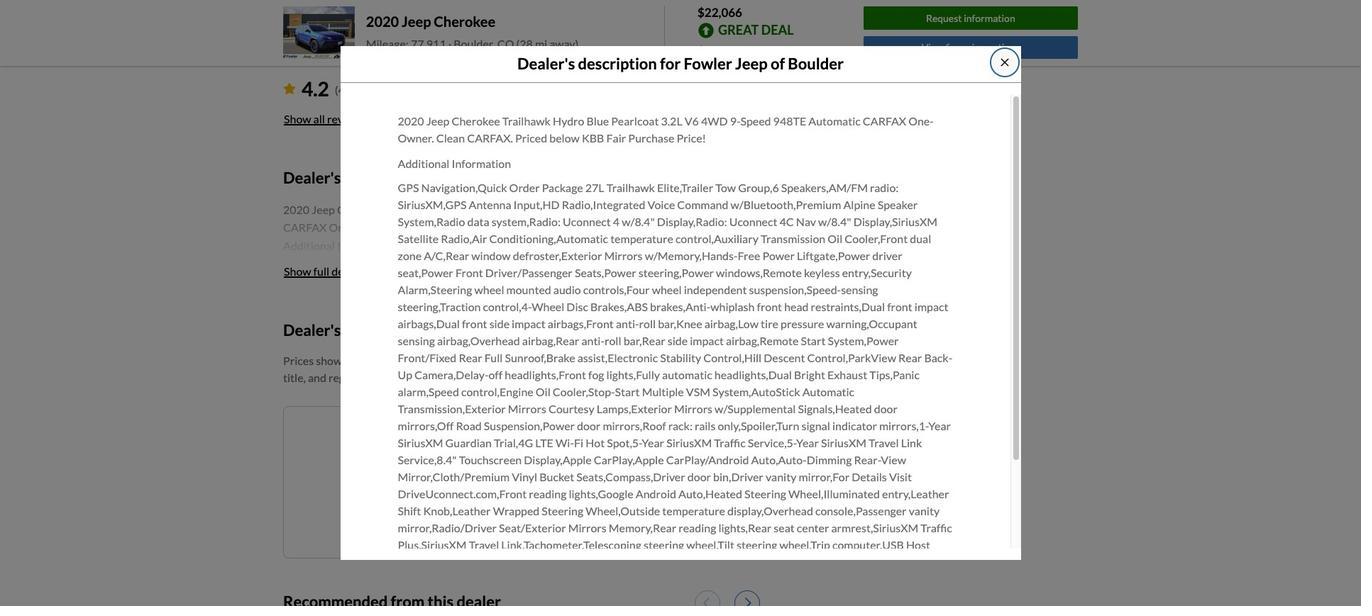 Task type: describe. For each thing, give the bounding box(es) containing it.
0 horizontal spatial front
[[456, 266, 483, 279]]

1 horizontal spatial x
[[820, 589, 826, 603]]

purchase for 2020 jeep cherokee trailhawk hydro blue pearlcoat 3.2l v6 4wd 9-speed 948te automatic carfax one-owner. clean carfax.  priced below kbb fair purchase price! additional information
[[585, 221, 631, 234]]

gps navigation,quick order package 27l trailhawk elite,trailer tow group,6 speakers,am/fm radio: siriusxm,gps antenna input,hd radio,integrated voice command w/bluetooth,premium alpine speaker system,radio data system,radio: uconnect 4 w/8.4" display,radio: uconnect 4c nav w/8.4" display,siriusxm satellite radio,air conditioning,automatic temperature control,auxiliary transmission oil cooler,front dual zone a/c,rear window defroster,exterior mirrors w/memory,hands-free power liftgate,power driver seat,power front driver/passenger seats,power steering,power windows,remote keyless entry,security alarm,steering wheel mounted audio controls,four wheel independent suspension,speed-sensing steering,traction control,4-wheel disc brakes,abs brakes,anti-whiplash front head restraints,dual front impact airbags,dual front side impact airbags,front anti-roll bar,knee airbag,low tire pressure warning,occupant sensing airbag,overhead airbag,rear anti-roll bar,rear side impact airbag,remote start system,power front/fixed rear full sunroof,brake assist,electronic stability control,hill descent control,parkview rear back- up camera,delay-off headlights,front fog lights,fully automatic headlights,dual bright exhaust tips,panic alarm,speed control,engine oil cooler,stop-start multiple vsm system,autostick automatic transmission,exterior mirrors courtesy lamps,exterior mirrors w/supplemental signals,heated door mirrors,off road suspension,power door mirrors,roof rack: rails only,spoiler,turn signal indicator mirrors,1-year siriusxm guardian trial,4g lte wi-fi hot spot,5-year siriusxm traffic service,5-year siriusxm travel link service,8.4" touchscreen display,apple carplay,apple carplay/android auto,auto-dimming rear-view mirror,cloth/premium vinyl bucket seats,compass,driver door bin,driver vanity mirror,for details visit driveuconnect.com,front reading lights,google android auto,heated steering wheel,illuminated entry,leather shift knob,leather wrapped steering wheel,outside temperature display,overhead console,passenger vanity mirror,radio/driver seat/exterior mirrors memory,rear reading lights,rear seat center armrest,siriusxm traffic plus,siriusxm travel link,tachometer,telescoping steering wheel,tilt steering wheel,trip computer,usb host flip,voltmeter,front bucket seats,front center armrest,heated front seats,premium leather trimmed bucket seats,split folding rear seat,ventilated front seats,passenger door bin,tonneau cover,7 & 4 pin wiring harness,class iii receiver hitch,trailer tow wiring harness,alloy wheels,wheels: 17" x 7.5" black painted aluminum,wheels: 17" x 7.5" painted diamond cut aluminum,rear window wi
[[398, 181, 953, 607]]

2020 jeep cherokee trailhawk hydro blue pearlcoat 3.2l v6 4wd 9-speed 948te automatic carfax one- owner. clean carfax.  priced below kbb fair purchase price!
[[398, 114, 934, 144]]

2020 jeep cherokee image
[[283, 6, 355, 60]]

2 vertical spatial impact
[[690, 334, 724, 347]]

hydro for 2020 jeep cherokee trailhawk hydro blue pearlcoat 3.2l v6 4wd 9-speed 948te automatic carfax one- owner. clean carfax.  priced below kbb fair purchase price!
[[553, 114, 584, 127]]

jeep down great deal
[[735, 54, 768, 73]]

title,
[[283, 371, 306, 385]]

1 horizontal spatial oil
[[828, 232, 843, 245]]

show all reviews
[[284, 112, 366, 126]]

me for email
[[611, 478, 627, 492]]

0 horizontal spatial roll
[[605, 334, 621, 347]]

1 vertical spatial sensing
[[398, 334, 435, 347]]

lights,fully
[[606, 368, 660, 381]]

request information button
[[863, 7, 1078, 30]]

0 horizontal spatial impact
[[512, 317, 546, 330]]

bin,tonneau
[[725, 572, 785, 586]]

seat/exterior
[[499, 521, 566, 535]]

center
[[596, 555, 630, 569]]

0 horizontal spatial oil
[[536, 385, 551, 399]]

reviews inside button
[[327, 112, 366, 126]]

automatic for 2020 jeep cherokee trailhawk hydro blue pearlcoat 3.2l v6 4wd 9-speed 948te automatic carfax one-owner. clean carfax.  priced below kbb fair purchase price! additional information
[[694, 203, 746, 216]]

hydro for 2020 jeep cherokee trailhawk hydro blue pearlcoat 3.2l v6 4wd 9-speed 948te automatic carfax one-owner. clean carfax.  priced below kbb fair purchase price! additional information
[[438, 203, 470, 216]]

3 siriusxm from the left
[[821, 436, 866, 450]]

package
[[542, 181, 583, 194]]

0 vertical spatial wiring
[[865, 572, 899, 586]]

you
[[473, 518, 487, 529]]

3.2l for 2020 jeep cherokee trailhawk hydro blue pearlcoat 3.2l v6 4wd 9-speed 948te automatic carfax one- owner. clean carfax.  priced below kbb fair purchase price!
[[661, 114, 682, 127]]

2 horizontal spatial year
[[928, 419, 951, 433]]

of inside dialog
[[771, 54, 785, 73]]

cut
[[631, 606, 650, 607]]

1 steering from the left
[[644, 538, 684, 552]]

mirror,for
[[799, 470, 850, 484]]

nav
[[796, 215, 816, 228]]

2 horizontal spatial bucket
[[909, 555, 944, 569]]

carfax for 2020 jeep cherokee trailhawk hydro blue pearlcoat 3.2l v6 4wd 9-speed 948te automatic carfax one-owner. clean carfax.  priced below kbb fair purchase price! additional information
[[283, 221, 327, 234]]

show for dealer's
[[284, 264, 311, 278]]

road
[[456, 419, 482, 433]]

cherokee for 2020 jeep cherokee mileage: 77,911 · boulder, co (28 mi away)
[[434, 13, 495, 30]]

additional inside 2020 jeep cherokee trailhawk hydro blue pearlcoat 3.2l v6 4wd 9-speed 948te automatic carfax one-owner. clean carfax.  priced below kbb fair purchase price! additional information
[[283, 239, 335, 253]]

$699,
[[611, 354, 640, 368]]

1 horizontal spatial roll
[[639, 317, 656, 330]]

system,radio:
[[492, 215, 561, 228]]

2 wheel from the left
[[652, 283, 682, 296]]

mirror,radio/driver
[[398, 521, 497, 535]]

stability
[[660, 351, 701, 364]]

1 uconnect from the left
[[563, 215, 611, 228]]

service,5-
[[748, 436, 796, 450]]

gps
[[398, 181, 419, 194]]

0 horizontal spatial start
[[615, 385, 640, 399]]

information inside 2020 jeep cherokee trailhawk hydro blue pearlcoat 3.2l v6 4wd 9-speed 948te automatic carfax one-owner. clean carfax.  priced below kbb fair purchase price! additional information
[[337, 239, 396, 253]]

0 horizontal spatial travel
[[469, 538, 499, 552]]

9- for 2020 jeep cherokee trailhawk hydro blue pearlcoat 3.2l v6 4wd 9-speed 948te automatic carfax one-owner. clean carfax.  priced below kbb fair purchase price! additional information
[[615, 203, 626, 216]]

0 vertical spatial reading
[[529, 487, 567, 501]]

speed for 2020 jeep cherokee trailhawk hydro blue pearlcoat 3.2l v6 4wd 9-speed 948te automatic carfax one- owner. clean carfax.  priced below kbb fair purchase price!
[[741, 114, 771, 127]]

use
[[638, 518, 652, 529]]

0 horizontal spatial vanity
[[766, 470, 796, 484]]

description for dealer's description for fowler jeep of boulder
[[578, 54, 657, 73]]

1 horizontal spatial vanity
[[909, 504, 940, 518]]

w/supplemental
[[715, 402, 796, 416]]

satellite
[[398, 232, 439, 245]]

any
[[665, 354, 683, 368]]

radio,air
[[441, 232, 487, 245]]

dealer's disclaimer
[[283, 321, 416, 340]]

2020 for 2020 jeep cherokee trailhawk hydro blue pearlcoat 3.2l v6 4wd 9-speed 948te automatic carfax one-owner. clean carfax.  priced below kbb fair purchase price! additional information
[[283, 203, 310, 216]]

speed for 2020 jeep cherokee trailhawk hydro blue pearlcoat 3.2l v6 4wd 9-speed 948te automatic carfax one-owner. clean carfax.  priced below kbb fair purchase price! additional information
[[626, 203, 656, 216]]

wheel,outside
[[586, 504, 660, 518]]

cherokee for 2020 jeep cherokee trailhawk hydro blue pearlcoat 3.2l v6 4wd 9-speed 948te automatic carfax one- owner. clean carfax.  priced below kbb fair purchase price!
[[452, 114, 500, 127]]

1 wheel from the left
[[474, 283, 504, 296]]

vsm
[[686, 385, 710, 399]]

rack:
[[668, 419, 693, 433]]

center
[[797, 521, 829, 535]]

mirrors up 'seats,power'
[[604, 249, 643, 262]]

clean for 2020 jeep cherokee trailhawk hydro blue pearlcoat 3.2l v6 4wd 9-speed 948te automatic carfax one- owner. clean carfax.  priced below kbb fair purchase price!
[[436, 131, 465, 144]]

"email
[[430, 518, 454, 529]]

dealer
[[283, 45, 330, 64]]

request information
[[926, 12, 1015, 24]]

headlights,front
[[505, 368, 586, 381]]

0 vertical spatial temperature
[[610, 232, 673, 245]]

948te for 2020 jeep cherokee trailhawk hydro blue pearlcoat 3.2l v6 4wd 9-speed 948te automatic carfax one-owner. clean carfax.  priced below kbb fair purchase price! additional information
[[659, 203, 692, 216]]

door down carplay/android
[[688, 470, 711, 484]]

bar,rear
[[624, 334, 665, 347]]

scroll right image
[[745, 597, 752, 607]]

1 horizontal spatial reading
[[679, 521, 716, 535]]

1 horizontal spatial steering
[[744, 487, 786, 501]]

2 siriusxm from the left
[[666, 436, 712, 450]]

dual
[[910, 232, 931, 245]]

Email address email field
[[409, 471, 564, 500]]

link,tachometer,telescoping
[[501, 538, 641, 552]]

leather
[[822, 555, 860, 569]]

4.2 (40 reviews)
[[302, 77, 396, 101]]

alarm,steering
[[398, 283, 472, 296]]

only,spoiler,turn
[[718, 419, 799, 433]]

1 vertical spatial traffic
[[921, 521, 952, 535]]

elite,trailer
[[657, 181, 713, 194]]

1 horizontal spatial tow
[[715, 181, 736, 194]]

fair for 2020 jeep cherokee trailhawk hydro blue pearlcoat 3.2l v6 4wd 9-speed 948te automatic carfax one-owner. clean carfax.  priced below kbb fair purchase price! additional information
[[563, 221, 582, 234]]

0 horizontal spatial painted
[[543, 606, 582, 607]]

door up scroll left icon
[[699, 572, 723, 586]]

77,911
[[411, 37, 446, 51]]

0 vertical spatial 17"
[[800, 589, 818, 603]]

additional inside dealer's description for fowler jeep of boulder dialog
[[398, 157, 450, 170]]

seats,premium
[[745, 555, 820, 569]]

aluminum,wheels:
[[398, 606, 491, 607]]

one- for 2020 jeep cherokee trailhawk hydro blue pearlcoat 3.2l v6 4wd 9-speed 948te automatic carfax one-owner. clean carfax.  priced below kbb fair purchase price! additional information
[[329, 221, 354, 234]]

and inside prices shown do not include dealer documentation/handling fee of $699, plus any applicable tax, title, and registration fees.
[[308, 371, 326, 385]]

show all reviews button
[[283, 104, 367, 135]]

control,auxiliary
[[676, 232, 759, 245]]

of left use
[[629, 518, 636, 529]]

0 horizontal spatial 4
[[613, 215, 620, 228]]

close modal dealer's description for fowler jeep of boulder image
[[999, 57, 1010, 68]]

whiplash
[[711, 300, 755, 313]]

control,hill
[[703, 351, 762, 364]]

0 horizontal spatial traffic
[[714, 436, 746, 450]]

shown
[[316, 354, 349, 368]]

jeep for 2020 jeep cherokee mileage: 77,911 · boulder, co (28 mi away)
[[402, 13, 431, 30]]

1 vertical spatial steering
[[542, 504, 583, 518]]

kbb for 2020 jeep cherokee trailhawk hydro blue pearlcoat 3.2l v6 4wd 9-speed 948te automatic carfax one- owner. clean carfax.  priced below kbb fair purchase price!
[[582, 131, 604, 144]]

948te for 2020 jeep cherokee trailhawk hydro blue pearlcoat 3.2l v6 4wd 9-speed 948te automatic carfax one- owner. clean carfax.  priced below kbb fair purchase price!
[[773, 114, 806, 127]]

do
[[351, 354, 363, 368]]

1 vertical spatial 7.5"
[[521, 606, 541, 607]]

1 rear from the left
[[459, 351, 482, 364]]

door up hot
[[577, 419, 601, 433]]

a/c,rear
[[424, 249, 469, 262]]

mirrors,off
[[398, 419, 454, 433]]

1 vertical spatial tow
[[591, 589, 612, 603]]

rails
[[695, 419, 716, 433]]

owner. for 2020 jeep cherokee trailhawk hydro blue pearlcoat 3.2l v6 4wd 9-speed 948te automatic carfax one-owner. clean carfax.  priced below kbb fair purchase price! additional information
[[354, 221, 390, 234]]

1 horizontal spatial and
[[589, 518, 603, 529]]

privacy
[[535, 518, 563, 529]]

system,autostick
[[713, 385, 800, 399]]

$22,066
[[698, 5, 742, 20]]

0 vertical spatial start
[[801, 334, 826, 347]]

new
[[493, 432, 515, 445]]

liftgate,power
[[797, 249, 870, 262]]

siriusxm,gps
[[398, 198, 467, 211]]

black
[[850, 589, 878, 603]]

mounted
[[506, 283, 551, 296]]

4wd for 2020 jeep cherokee trailhawk hydro blue pearlcoat 3.2l v6 4wd 9-speed 948te automatic carfax one-owner. clean carfax.  priced below kbb fair purchase price! additional information
[[587, 203, 613, 216]]

view financing options
[[922, 41, 1020, 54]]

1 siriusxm from the left
[[398, 436, 443, 450]]

show for dealer
[[284, 112, 311, 126]]

0 vertical spatial window
[[471, 249, 511, 262]]

this
[[575, 432, 594, 445]]

1 horizontal spatial year
[[796, 436, 819, 450]]

1 vertical spatial front
[[715, 555, 743, 569]]

mirrors up suspension,power
[[508, 402, 546, 416]]

front/fixed
[[398, 351, 457, 364]]

diamond
[[584, 606, 629, 607]]

1 horizontal spatial bucket
[[539, 470, 574, 484]]

1 vertical spatial 4
[[838, 572, 844, 586]]

co
[[497, 37, 514, 51]]

clean for 2020 jeep cherokee trailhawk hydro blue pearlcoat 3.2l v6 4wd 9-speed 948te automatic carfax one-owner. clean carfax.  priced below kbb fair purchase price! additional information
[[393, 221, 421, 234]]

priced for 2020 jeep cherokee trailhawk hydro blue pearlcoat 3.2l v6 4wd 9-speed 948te automatic carfax one-owner. clean carfax.  priced below kbb fair purchase price! additional information
[[472, 221, 504, 234]]

0 horizontal spatial year
[[642, 436, 664, 450]]

auto,auto-
[[751, 453, 807, 467]]

folding
[[452, 572, 486, 586]]

1 vertical spatial wiring
[[614, 589, 648, 603]]

knob,leather
[[423, 504, 491, 518]]

cooler,front
[[845, 232, 908, 245]]

blue for 2020 jeep cherokee trailhawk hydro blue pearlcoat 3.2l v6 4wd 9-speed 948te automatic carfax one-owner. clean carfax.  priced below kbb fair purchase price! additional information
[[472, 203, 494, 216]]

wheel,illuminated
[[788, 487, 880, 501]]

options
[[987, 41, 1020, 54]]

below for 2020 jeep cherokee trailhawk hydro blue pearlcoat 3.2l v6 4wd 9-speed 948te automatic carfax one- owner. clean carfax.  priced below kbb fair purchase price!
[[549, 131, 580, 144]]

0 vertical spatial anti-
[[616, 317, 639, 330]]

0 horizontal spatial side
[[489, 317, 510, 330]]

description inside button
[[332, 264, 388, 278]]

0 vertical spatial impact
[[915, 300, 948, 313]]

1 horizontal spatial 7.5"
[[828, 589, 848, 603]]

console,passenger
[[815, 504, 907, 518]]

mirrors up link,tachometer,telescoping
[[568, 521, 607, 535]]

additional information
[[398, 157, 511, 170]]

9- for 2020 jeep cherokee trailhawk hydro blue pearlcoat 3.2l v6 4wd 9-speed 948te automatic carfax one- owner. clean carfax.  priced below kbb fair purchase price!
[[730, 114, 741, 127]]

dealer reviews
[[283, 45, 388, 64]]

radio:
[[870, 181, 899, 194]]

&
[[827, 572, 835, 586]]

bar,knee
[[658, 317, 702, 330]]

carplay/android
[[666, 453, 749, 467]]

clicking
[[401, 518, 429, 529]]

1 vertical spatial anti-
[[581, 334, 605, 347]]

of left new
[[480, 432, 491, 445]]

purchase for 2020 jeep cherokee trailhawk hydro blue pearlcoat 3.2l v6 4wd 9-speed 948te automatic carfax one- owner. clean carfax.  priced below kbb fair purchase price!
[[628, 131, 674, 144]]

0 vertical spatial reviews
[[333, 45, 388, 64]]

2020 for 2020 jeep cherokee mileage: 77,911 · boulder, co (28 mi away)
[[366, 13, 399, 30]]

0 vertical spatial painted
[[880, 589, 918, 603]]

4.2
[[302, 77, 329, 101]]

fair for 2020 jeep cherokee trailhawk hydro blue pearlcoat 3.2l v6 4wd 9-speed 948te automatic carfax one- owner. clean carfax.  priced below kbb fair purchase price!
[[606, 131, 626, 144]]

1 horizontal spatial front
[[757, 300, 782, 313]]

memory,rear
[[609, 521, 676, 535]]

vinyl
[[512, 470, 537, 484]]

2 horizontal spatial front
[[887, 300, 912, 313]]

0 horizontal spatial 17"
[[493, 606, 511, 607]]

below for 2020 jeep cherokee trailhawk hydro blue pearlcoat 3.2l v6 4wd 9-speed 948te automatic carfax one-owner. clean carfax.  priced below kbb fair purchase price! additional information
[[506, 221, 536, 234]]

2020 for 2020 jeep cherokee trailhawk hydro blue pearlcoat 3.2l v6 4wd 9-speed 948te automatic carfax one- owner. clean carfax.  priced below kbb fair purchase price!
[[398, 114, 424, 127]]

v6 for 2020 jeep cherokee trailhawk hydro blue pearlcoat 3.2l v6 4wd 9-speed 948te automatic carfax one-owner. clean carfax.  priced below kbb fair purchase price! additional information
[[570, 203, 584, 216]]

owner. for 2020 jeep cherokee trailhawk hydro blue pearlcoat 3.2l v6 4wd 9-speed 948te automatic carfax one- owner. clean carfax.  priced below kbb fair purchase price!
[[398, 131, 434, 144]]

dealer
[[423, 354, 454, 368]]



Task type: vqa. For each thing, say whether or not it's contained in the screenshot.
Sunroof/Moonroof
no



Task type: locate. For each thing, give the bounding box(es) containing it.
1 vertical spatial carfax
[[283, 221, 327, 234]]

temperature down voice
[[610, 232, 673, 245]]

kbb for 2020 jeep cherokee trailhawk hydro blue pearlcoat 3.2l v6 4wd 9-speed 948te automatic carfax one-owner. clean carfax.  priced below kbb fair purchase price! additional information
[[538, 221, 561, 234]]

oil up liftgate,power
[[828, 232, 843, 245]]

jeep for 2020 jeep cherokee trailhawk hydro blue pearlcoat 3.2l v6 4wd 9-speed 948te automatic carfax one- owner. clean carfax.  priced below kbb fair purchase price!
[[426, 114, 450, 127]]

0 vertical spatial x
[[820, 589, 826, 603]]

cherokee inside the 2020 jeep cherokee trailhawk hydro blue pearlcoat 3.2l v6 4wd 9-speed 948te automatic carfax one- owner. clean carfax.  priced below kbb fair purchase price!
[[452, 114, 500, 127]]

purchase inside 2020 jeep cherokee trailhawk hydro blue pearlcoat 3.2l v6 4wd 9-speed 948te automatic carfax one-owner. clean carfax.  priced below kbb fair purchase price! additional information
[[585, 221, 631, 234]]

wheel down steering,power
[[652, 283, 682, 296]]

camera,delay-
[[415, 368, 489, 381]]

jeep inside 2020 jeep cherokee mileage: 77,911 · boulder, co (28 mi away)
[[402, 13, 431, 30]]

cooler,stop-
[[553, 385, 615, 399]]

blue inside 2020 jeep cherokee trailhawk hydro blue pearlcoat 3.2l v6 4wd 9-speed 948te automatic carfax one-owner. clean carfax.  priced below kbb fair purchase price! additional information
[[472, 203, 494, 216]]

window down radio,air
[[471, 249, 511, 262]]

description
[[578, 54, 657, 73], [344, 168, 423, 188], [332, 264, 388, 278]]

blue for 2020 jeep cherokee trailhawk hydro blue pearlcoat 3.2l v6 4wd 9-speed 948te automatic carfax one- owner. clean carfax.  priced below kbb fair purchase price!
[[587, 114, 609, 127]]

w/8.4" right nav
[[818, 215, 851, 228]]

1 vertical spatial 17"
[[493, 606, 511, 607]]

0 horizontal spatial sensing
[[398, 334, 435, 347]]

jeep up additional information on the top left of the page
[[426, 114, 450, 127]]

0 vertical spatial and
[[308, 371, 326, 385]]

price! inside 2020 jeep cherokee trailhawk hydro blue pearlcoat 3.2l v6 4wd 9-speed 948te automatic carfax one-owner. clean carfax.  priced below kbb fair purchase price! additional information
[[633, 221, 663, 234]]

wiring down trimmed
[[865, 572, 899, 586]]

system,power
[[828, 334, 899, 347]]

2 horizontal spatial trailhawk
[[607, 181, 655, 194]]

0 vertical spatial purchase
[[628, 131, 674, 144]]

include
[[385, 354, 421, 368]]

sensing up "restraints,dual" on the right of page
[[841, 283, 878, 296]]

trailhawk inside the 2020 jeep cherokee trailhawk hydro blue pearlcoat 3.2l v6 4wd 9-speed 948te automatic carfax one- owner. clean carfax.  priced below kbb fair purchase price!
[[502, 114, 551, 127]]

one- for 2020 jeep cherokee trailhawk hydro blue pearlcoat 3.2l v6 4wd 9-speed 948te automatic carfax one- owner. clean carfax.  priced below kbb fair purchase price!
[[909, 114, 934, 127]]

trailhawk inside 2020 jeep cherokee trailhawk hydro blue pearlcoat 3.2l v6 4wd 9-speed 948te automatic carfax one-owner. clean carfax.  priced below kbb fair purchase price! additional information
[[388, 203, 436, 216]]

carfax for 2020 jeep cherokee trailhawk hydro blue pearlcoat 3.2l v6 4wd 9-speed 948te automatic carfax one- owner. clean carfax.  priced below kbb fair purchase price!
[[863, 114, 906, 127]]

oil down headlights,front
[[536, 385, 551, 399]]

0 horizontal spatial information
[[337, 239, 396, 253]]

0 vertical spatial 4
[[613, 215, 620, 228]]

agree
[[489, 518, 510, 529]]

fair inside the 2020 jeep cherokee trailhawk hydro blue pearlcoat 3.2l v6 4wd 9-speed 948te automatic carfax one- owner. clean carfax.  priced below kbb fair purchase price!
[[606, 131, 626, 144]]

2 rear from the left
[[898, 351, 922, 364]]

0 horizontal spatial me
[[463, 432, 478, 445]]

blue up 27l
[[587, 114, 609, 127]]

blue inside the 2020 jeep cherokee trailhawk hydro blue pearlcoat 3.2l v6 4wd 9-speed 948te automatic carfax one- owner. clean carfax.  priced below kbb fair purchase price!
[[587, 114, 609, 127]]

automatic inside 2020 jeep cherokee trailhawk hydro blue pearlcoat 3.2l v6 4wd 9-speed 948te automatic carfax one-owner. clean carfax.  priced below kbb fair purchase price! additional information
[[694, 203, 746, 216]]

948te inside 2020 jeep cherokee trailhawk hydro blue pearlcoat 3.2l v6 4wd 9-speed 948te automatic carfax one-owner. clean carfax.  priced below kbb fair purchase price! additional information
[[659, 203, 692, 216]]

trailhawk for 2020 jeep cherokee trailhawk hydro blue pearlcoat 3.2l v6 4wd 9-speed 948te automatic carfax one-owner. clean carfax.  priced below kbb fair purchase price! additional information
[[388, 203, 436, 216]]

tow up diamond
[[591, 589, 612, 603]]

1 vertical spatial window
[[731, 606, 770, 607]]

steering up armrest,heated
[[644, 538, 684, 552]]

kbb inside the 2020 jeep cherokee trailhawk hydro blue pearlcoat 3.2l v6 4wd 9-speed 948te automatic carfax one- owner. clean carfax.  priced below kbb fair purchase price!
[[582, 131, 604, 144]]

not
[[366, 354, 382, 368]]

seat,power
[[398, 266, 453, 279]]

me for notify
[[463, 432, 478, 445]]

and
[[308, 371, 326, 385], [589, 518, 603, 529]]

1 vertical spatial reviews
[[327, 112, 366, 126]]

0 vertical spatial 7.5"
[[828, 589, 848, 603]]

mirrors
[[604, 249, 643, 262], [508, 402, 546, 416], [674, 402, 713, 416], [568, 521, 607, 535]]

1 vertical spatial trailhawk
[[607, 181, 655, 194]]

steering up display,overhead
[[744, 487, 786, 501]]

mirrors down vsm
[[674, 402, 713, 416]]

1 horizontal spatial wheel
[[652, 283, 682, 296]]

owner. inside the 2020 jeep cherokee trailhawk hydro blue pearlcoat 3.2l v6 4wd 9-speed 948te automatic carfax one- owner. clean carfax.  priced below kbb fair purchase price!
[[398, 131, 434, 144]]

description for dealer's description
[[344, 168, 423, 188]]

view down the request
[[922, 41, 944, 54]]

carfax. for 2020 jeep cherokee trailhawk hydro blue pearlcoat 3.2l v6 4wd 9-speed 948te automatic carfax one-owner. clean carfax.  priced below kbb fair purchase price! additional information
[[423, 221, 469, 234]]

trial,4g
[[494, 436, 533, 450]]

2 vertical spatial automatic
[[802, 385, 854, 399]]

painted down hitch,trailer
[[543, 606, 582, 607]]

0 vertical spatial view
[[922, 41, 944, 54]]

dealer's for dealer's disclaimer
[[283, 321, 341, 340]]

roll up bar,rear
[[639, 317, 656, 330]]

notify me of new listings like this one
[[428, 432, 615, 445]]

1 vertical spatial below
[[506, 221, 536, 234]]

show left full
[[284, 264, 311, 278]]

(28
[[516, 37, 533, 51]]

rear up tips,panic on the right of page
[[898, 351, 922, 364]]

automatic up control,auxiliary
[[694, 203, 746, 216]]

carfax. inside 2020 jeep cherokee trailhawk hydro blue pearlcoat 3.2l v6 4wd 9-speed 948te automatic carfax one-owner. clean carfax.  priced below kbb fair purchase price! additional information
[[423, 221, 469, 234]]

1 vertical spatial cherokee
[[452, 114, 500, 127]]

2 w/8.4" from the left
[[818, 215, 851, 228]]

0 vertical spatial sensing
[[841, 283, 878, 296]]

948te down boulder
[[773, 114, 806, 127]]

travel up rear-
[[869, 436, 899, 450]]

automatic up signals,heated
[[802, 385, 854, 399]]

reviews
[[333, 45, 388, 64], [327, 112, 366, 126]]

carfax. inside the 2020 jeep cherokee trailhawk hydro blue pearlcoat 3.2l v6 4wd 9-speed 948te automatic carfax one- owner. clean carfax.  priced below kbb fair purchase price!
[[467, 131, 513, 144]]

year down back-
[[928, 419, 951, 433]]

price! down voice
[[633, 221, 663, 234]]

0 horizontal spatial window
[[471, 249, 511, 262]]

1 horizontal spatial clean
[[436, 131, 465, 144]]

price! for 2020 jeep cherokee trailhawk hydro blue pearlcoat 3.2l v6 4wd 9-speed 948te automatic carfax one-owner. clean carfax.  priced below kbb fair purchase price! additional information
[[633, 221, 663, 234]]

me
[[463, 432, 478, 445], [611, 478, 627, 492]]

4wd inside 2020 jeep cherokee trailhawk hydro blue pearlcoat 3.2l v6 4wd 9-speed 948te automatic carfax one-owner. clean carfax.  priced below kbb fair purchase price! additional information
[[587, 203, 613, 216]]

carfax inside 2020 jeep cherokee trailhawk hydro blue pearlcoat 3.2l v6 4wd 9-speed 948te automatic carfax one-owner. clean carfax.  priced below kbb fair purchase price! additional information
[[283, 221, 327, 234]]

harness,class
[[398, 589, 467, 603]]

uconnect down radio,integrated
[[563, 215, 611, 228]]

wiring
[[865, 572, 899, 586], [614, 589, 648, 603]]

948te inside the 2020 jeep cherokee trailhawk hydro blue pearlcoat 3.2l v6 4wd 9-speed 948te automatic carfax one- owner. clean carfax.  priced below kbb fair purchase price!
[[773, 114, 806, 127]]

0 vertical spatial trailhawk
[[502, 114, 551, 127]]

windows,remote
[[716, 266, 802, 279]]

2 uconnect from the left
[[729, 215, 777, 228]]

speed left the "display,radio:" on the top of the page
[[626, 203, 656, 216]]

purchase down radio,integrated
[[585, 221, 631, 234]]

purchase inside the 2020 jeep cherokee trailhawk hydro blue pearlcoat 3.2l v6 4wd 9-speed 948te automatic carfax one- owner. clean carfax.  priced below kbb fair purchase price!
[[628, 131, 674, 144]]

0 horizontal spatial wiring
[[614, 589, 648, 603]]

0 horizontal spatial front
[[462, 317, 487, 330]]

data
[[467, 215, 489, 228]]

uconnect left 4c
[[729, 215, 777, 228]]

owner. inside 2020 jeep cherokee trailhawk hydro blue pearlcoat 3.2l v6 4wd 9-speed 948te automatic carfax one-owner. clean carfax.  priced below kbb fair purchase price! additional information
[[354, 221, 390, 234]]

painted right black
[[880, 589, 918, 603]]

clean inside the 2020 jeep cherokee trailhawk hydro blue pearlcoat 3.2l v6 4wd 9-speed 948te automatic carfax one- owner. clean carfax.  priced below kbb fair purchase price!
[[436, 131, 465, 144]]

controls,four
[[583, 283, 650, 296]]

v6 for 2020 jeep cherokee trailhawk hydro blue pearlcoat 3.2l v6 4wd 9-speed 948te automatic carfax one- owner. clean carfax.  priced below kbb fair purchase price!
[[685, 114, 699, 127]]

driveuconnect.com,front
[[398, 487, 527, 501]]

carfax. for 2020 jeep cherokee trailhawk hydro blue pearlcoat 3.2l v6 4wd 9-speed 948te automatic carfax one- owner. clean carfax.  priced below kbb fair purchase price!
[[467, 131, 513, 144]]

front up warning,occupant
[[887, 300, 912, 313]]

bucket up rear
[[500, 555, 534, 569]]

priced for 2020 jeep cherokee trailhawk hydro blue pearlcoat 3.2l v6 4wd 9-speed 948te automatic carfax one- owner. clean carfax.  priced below kbb fair purchase price!
[[515, 131, 547, 144]]

door up mirrors,1-
[[874, 402, 898, 416]]

system,radio
[[398, 215, 465, 228]]

carplay,apple
[[594, 453, 664, 467]]

w/memory,hands-
[[645, 249, 738, 262]]

jeep
[[402, 13, 431, 30], [735, 54, 768, 73], [426, 114, 450, 127], [312, 203, 335, 216]]

1 horizontal spatial wiring
[[865, 572, 899, 586]]

1 vertical spatial dealer's
[[283, 168, 341, 188]]

automatic inside gps navigation,quick order package 27l trailhawk elite,trailer tow group,6 speakers,am/fm radio: siriusxm,gps antenna input,hd radio,integrated voice command w/bluetooth,premium alpine speaker system,radio data system,radio: uconnect 4 w/8.4" display,radio: uconnect 4c nav w/8.4" display,siriusxm satellite radio,air conditioning,automatic temperature control,auxiliary transmission oil cooler,front dual zone a/c,rear window defroster,exterior mirrors w/memory,hands-free power liftgate,power driver seat,power front driver/passenger seats,power steering,power windows,remote keyless entry,security alarm,steering wheel mounted audio controls,four wheel independent suspension,speed-sensing steering,traction control,4-wheel disc brakes,abs brakes,anti-whiplash front head restraints,dual front impact airbags,dual front side impact airbags,front anti-roll bar,knee airbag,low tire pressure warning,occupant sensing airbag,overhead airbag,rear anti-roll bar,rear side impact airbag,remote start system,power front/fixed rear full sunroof,brake assist,electronic stability control,hill descent control,parkview rear back- up camera,delay-off headlights,front fog lights,fully automatic headlights,dual bright exhaust tips,panic alarm,speed control,engine oil cooler,stop-start multiple vsm system,autostick automatic transmission,exterior mirrors courtesy lamps,exterior mirrors w/supplemental signals,heated door mirrors,off road suspension,power door mirrors,roof rack: rails only,spoiler,turn signal indicator mirrors,1-year siriusxm guardian trial,4g lte wi-fi hot spot,5-year siriusxm traffic service,5-year siriusxm travel link service,8.4" touchscreen display,apple carplay,apple carplay/android auto,auto-dimming rear-view mirror,cloth/premium vinyl bucket seats,compass,driver door bin,driver vanity mirror,for details visit driveuconnect.com,front reading lights,google android auto,heated steering wheel,illuminated entry,leather shift knob,leather wrapped steering wheel,outside temperature display,overhead console,passenger vanity mirror,radio/driver seat/exterior mirrors memory,rear reading lights,rear seat center armrest,siriusxm traffic plus,siriusxm travel link,tachometer,telescoping steering wheel,tilt steering wheel,trip computer,usb host flip,voltmeter,front bucket seats,front center armrest,heated front seats,premium leather trimmed bucket seats,split folding rear seat,ventilated front seats,passenger door bin,tonneau cover,7 & 4 pin wiring harness,class iii receiver hitch,trailer tow wiring harness,alloy wheels,wheels: 17" x 7.5" black painted aluminum,wheels: 17" x 7.5" painted diamond cut aluminum,rear window wi
[[802, 385, 854, 399]]

policy
[[565, 518, 587, 529]]

priced inside the 2020 jeep cherokee trailhawk hydro blue pearlcoat 3.2l v6 4wd 9-speed 948te automatic carfax one- owner. clean carfax.  priced below kbb fair purchase price!
[[515, 131, 547, 144]]

to
[[511, 518, 519, 529]]

1 vertical spatial owner.
[[354, 221, 390, 234]]

4 down radio,integrated
[[613, 215, 620, 228]]

dealer's for dealer's description for fowler jeep of boulder
[[517, 54, 575, 73]]

reading up wheel,tilt
[[679, 521, 716, 535]]

transmission
[[761, 232, 825, 245]]

1 vertical spatial travel
[[469, 538, 499, 552]]

1 horizontal spatial rear
[[898, 351, 922, 364]]

view inside gps navigation,quick order package 27l trailhawk elite,trailer tow group,6 speakers,am/fm radio: siriusxm,gps antenna input,hd radio,integrated voice command w/bluetooth,premium alpine speaker system,radio data system,radio: uconnect 4 w/8.4" display,radio: uconnect 4c nav w/8.4" display,siriusxm satellite radio,air conditioning,automatic temperature control,auxiliary transmission oil cooler,front dual zone a/c,rear window defroster,exterior mirrors w/memory,hands-free power liftgate,power driver seat,power front driver/passenger seats,power steering,power windows,remote keyless entry,security alarm,steering wheel mounted audio controls,four wheel independent suspension,speed-sensing steering,traction control,4-wheel disc brakes,abs brakes,anti-whiplash front head restraints,dual front impact airbags,dual front side impact airbags,front anti-roll bar,knee airbag,low tire pressure warning,occupant sensing airbag,overhead airbag,rear anti-roll bar,rear side impact airbag,remote start system,power front/fixed rear full sunroof,brake assist,electronic stability control,hill descent control,parkview rear back- up camera,delay-off headlights,front fog lights,fully automatic headlights,dual bright exhaust tips,panic alarm,speed control,engine oil cooler,stop-start multiple vsm system,autostick automatic transmission,exterior mirrors courtesy lamps,exterior mirrors w/supplemental signals,heated door mirrors,off road suspension,power door mirrors,roof rack: rails only,spoiler,turn signal indicator mirrors,1-year siriusxm guardian trial,4g lte wi-fi hot spot,5-year siriusxm traffic service,5-year siriusxm travel link service,8.4" touchscreen display,apple carplay,apple carplay/android auto,auto-dimming rear-view mirror,cloth/premium vinyl bucket seats,compass,driver door bin,driver vanity mirror,for details visit driveuconnect.com,front reading lights,google android auto,heated steering wheel,illuminated entry,leather shift knob,leather wrapped steering wheel,outside temperature display,overhead console,passenger vanity mirror,radio/driver seat/exterior mirrors memory,rear reading lights,rear seat center armrest,siriusxm traffic plus,siriusxm travel link,tachometer,telescoping steering wheel,tilt steering wheel,trip computer,usb host flip,voltmeter,front bucket seats,front center armrest,heated front seats,premium leather trimmed bucket seats,split folding rear seat,ventilated front seats,passenger door bin,tonneau cover,7 & 4 pin wiring harness,class iii receiver hitch,trailer tow wiring harness,alloy wheels,wheels: 17" x 7.5" black painted aluminum,wheels: 17" x 7.5" painted diamond cut aluminum,rear window wi
[[881, 453, 906, 467]]

star image
[[283, 83, 296, 95]]

clean
[[436, 131, 465, 144], [393, 221, 421, 234]]

order
[[509, 181, 540, 194]]

v6 inside 2020 jeep cherokee trailhawk hydro blue pearlcoat 3.2l v6 4wd 9-speed 948te automatic carfax one-owner. clean carfax.  priced below kbb fair purchase price! additional information
[[570, 203, 584, 216]]

computer,usb
[[832, 538, 904, 552]]

v6 down "package"
[[570, 203, 584, 216]]

vanity down entry,leather
[[909, 504, 940, 518]]

fi
[[574, 436, 583, 450]]

1 horizontal spatial 3.2l
[[661, 114, 682, 127]]

9- down fowler
[[730, 114, 741, 127]]

siriusxm down mirrors,off
[[398, 436, 443, 450]]

1 horizontal spatial impact
[[690, 334, 724, 347]]

3.2l inside 2020 jeep cherokee trailhawk hydro blue pearlcoat 3.2l v6 4wd 9-speed 948te automatic carfax one-owner. clean carfax.  priced below kbb fair purchase price! additional information
[[546, 203, 568, 216]]

7.5" down hitch,trailer
[[521, 606, 541, 607]]

2020 inside the 2020 jeep cherokee trailhawk hydro blue pearlcoat 3.2l v6 4wd 9-speed 948te automatic carfax one- owner. clean carfax.  priced below kbb fair purchase price!
[[398, 114, 424, 127]]

1 horizontal spatial uconnect
[[729, 215, 777, 228]]

tow up command on the top
[[715, 181, 736, 194]]

1 horizontal spatial priced
[[515, 131, 547, 144]]

1 horizontal spatial speed
[[741, 114, 771, 127]]

blue down navigation,quick
[[472, 203, 494, 216]]

wheel,tilt
[[687, 538, 734, 552]]

0 vertical spatial fair
[[606, 131, 626, 144]]

trailhawk for 2020 jeep cherokee trailhawk hydro blue pearlcoat 3.2l v6 4wd 9-speed 948te automatic carfax one- owner. clean carfax.  priced below kbb fair purchase price!
[[502, 114, 551, 127]]

below inside 2020 jeep cherokee trailhawk hydro blue pearlcoat 3.2l v6 4wd 9-speed 948te automatic carfax one-owner. clean carfax.  priced below kbb fair purchase price! additional information
[[506, 221, 536, 234]]

steering up privacy policy link on the left bottom
[[542, 504, 583, 518]]

of inside prices shown do not include dealer documentation/handling fee of $699, plus any applicable tax, title, and registration fees.
[[599, 354, 609, 368]]

0 horizontal spatial bucket
[[500, 555, 534, 569]]

1 horizontal spatial carfax
[[863, 114, 906, 127]]

w/8.4" down voice
[[622, 215, 655, 228]]

view inside button
[[922, 41, 944, 54]]

1 vertical spatial side
[[668, 334, 688, 347]]

1 horizontal spatial kbb
[[582, 131, 604, 144]]

suspension,speed-
[[749, 283, 841, 296]]

2020 up mileage:
[[366, 13, 399, 30]]

2 steering from the left
[[737, 538, 777, 552]]

dealer's description for fowler jeep of boulder dialog
[[340, 46, 1021, 607]]

priced down antenna
[[472, 221, 504, 234]]

0 horizontal spatial owner.
[[354, 221, 390, 234]]

0 horizontal spatial view
[[881, 453, 906, 467]]

0 vertical spatial 3.2l
[[661, 114, 682, 127]]

(40
[[335, 83, 351, 97]]

fair
[[606, 131, 626, 144], [563, 221, 582, 234]]

view
[[922, 41, 944, 54], [881, 453, 906, 467]]

2020 inside 2020 jeep cherokee mileage: 77,911 · boulder, co (28 mi away)
[[366, 13, 399, 30]]

uconnect
[[563, 215, 611, 228], [729, 215, 777, 228]]

1 horizontal spatial additional
[[398, 157, 450, 170]]

1 horizontal spatial blue
[[587, 114, 609, 127]]

0 horizontal spatial blue
[[472, 203, 494, 216]]

airbags,dual
[[398, 317, 460, 330]]

kbb inside 2020 jeep cherokee trailhawk hydro blue pearlcoat 3.2l v6 4wd 9-speed 948te automatic carfax one-owner. clean carfax.  priced below kbb fair purchase price! additional information
[[538, 221, 561, 234]]

1 vertical spatial priced
[[472, 221, 504, 234]]

siriusxm
[[398, 436, 443, 450], [666, 436, 712, 450], [821, 436, 866, 450]]

0 vertical spatial below
[[549, 131, 580, 144]]

cherokee inside 2020 jeep cherokee trailhawk hydro blue pearlcoat 3.2l v6 4wd 9-speed 948te automatic carfax one-owner. clean carfax.  priced below kbb fair purchase price! additional information
[[337, 203, 386, 216]]

seat
[[774, 521, 795, 535]]

show left all
[[284, 112, 311, 126]]

1 vertical spatial show
[[284, 264, 311, 278]]

trailhawk up radio,integrated
[[607, 181, 655, 194]]

start down lights,fully
[[615, 385, 640, 399]]

sensing up front/fixed
[[398, 334, 435, 347]]

1 vertical spatial view
[[881, 453, 906, 467]]

entry,security
[[842, 266, 912, 279]]

3.2l inside the 2020 jeep cherokee trailhawk hydro blue pearlcoat 3.2l v6 4wd 9-speed 948te automatic carfax one- owner. clean carfax.  priced below kbb fair purchase price!
[[661, 114, 682, 127]]

details
[[852, 470, 887, 484]]

2 vertical spatial front
[[587, 572, 615, 586]]

airbags,front
[[548, 317, 614, 330]]

0 vertical spatial price!
[[677, 131, 706, 144]]

0 vertical spatial 2020
[[366, 13, 399, 30]]

1 horizontal spatial anti-
[[616, 317, 639, 330]]

temperature down auto,heated
[[662, 504, 725, 518]]

siriusxm down indicator
[[821, 436, 866, 450]]

0 vertical spatial 948te
[[773, 114, 806, 127]]

cherokee for 2020 jeep cherokee trailhawk hydro blue pearlcoat 3.2l v6 4wd 9-speed 948te automatic carfax one-owner. clean carfax.  priced below kbb fair purchase price! additional information
[[337, 203, 386, 216]]

3.2l for 2020 jeep cherokee trailhawk hydro blue pearlcoat 3.2l v6 4wd 9-speed 948te automatic carfax one-owner. clean carfax.  priced below kbb fair purchase price! additional information
[[546, 203, 568, 216]]

information inside dealer's description for fowler jeep of boulder dialog
[[452, 157, 511, 170]]

roll up assist,electronic
[[605, 334, 621, 347]]

seats,passenger
[[617, 572, 697, 586]]

purchase up elite,trailer
[[628, 131, 674, 144]]

and right policy
[[589, 518, 603, 529]]

impact up the applicable
[[690, 334, 724, 347]]

automatic inside the 2020 jeep cherokee trailhawk hydro blue pearlcoat 3.2l v6 4wd 9-speed 948te automatic carfax one- owner. clean carfax.  priced below kbb fair purchase price!
[[809, 114, 861, 127]]

2 show from the top
[[284, 264, 311, 278]]

conditioning,automatic
[[489, 232, 608, 245]]

price! for 2020 jeep cherokee trailhawk hydro blue pearlcoat 3.2l v6 4wd 9-speed 948te automatic carfax one- owner. clean carfax.  priced below kbb fair purchase price!
[[677, 131, 706, 144]]

kbb up 27l
[[582, 131, 604, 144]]

2 horizontal spatial front
[[715, 555, 743, 569]]

mirror,cloth/premium
[[398, 470, 510, 484]]

traffic up the host
[[921, 521, 952, 535]]

fee
[[581, 354, 597, 368]]

description inside dialog
[[578, 54, 657, 73]]

rear
[[459, 351, 482, 364], [898, 351, 922, 364]]

pearlcoat inside the 2020 jeep cherokee trailhawk hydro blue pearlcoat 3.2l v6 4wd 9-speed 948te automatic carfax one- owner. clean carfax.  priced below kbb fair purchase price!
[[611, 114, 659, 127]]

1 vertical spatial kbb
[[538, 221, 561, 234]]

pearlcoat for 2020 jeep cherokee trailhawk hydro blue pearlcoat 3.2l v6 4wd 9-speed 948te automatic carfax one- owner. clean carfax.  priced below kbb fair purchase price!
[[611, 114, 659, 127]]

additional up full
[[283, 239, 335, 253]]

carfax inside the 2020 jeep cherokee trailhawk hydro blue pearlcoat 3.2l v6 4wd 9-speed 948te automatic carfax one- owner. clean carfax.  priced below kbb fair purchase price!
[[863, 114, 906, 127]]

additional up the gps
[[398, 157, 450, 170]]

one- inside 2020 jeep cherokee trailhawk hydro blue pearlcoat 3.2l v6 4wd 9-speed 948te automatic carfax one-owner. clean carfax.  priced below kbb fair purchase price! additional information
[[329, 221, 354, 234]]

1 horizontal spatial side
[[668, 334, 688, 347]]

hydro inside the 2020 jeep cherokee trailhawk hydro blue pearlcoat 3.2l v6 4wd 9-speed 948te automatic carfax one- owner. clean carfax.  priced below kbb fair purchase price!
[[553, 114, 584, 127]]

documentation/handling
[[457, 354, 579, 368]]

bucket down the host
[[909, 555, 944, 569]]

automatic for 2020 jeep cherokee trailhawk hydro blue pearlcoat 3.2l v6 4wd 9-speed 948te automatic carfax one- owner. clean carfax.  priced below kbb fair purchase price!
[[809, 114, 861, 127]]

27l
[[585, 181, 604, 194]]

0 vertical spatial hydro
[[553, 114, 584, 127]]

1 vertical spatial reading
[[679, 521, 716, 535]]

navigation,quick
[[421, 181, 507, 194]]

2 vertical spatial 2020
[[283, 203, 310, 216]]

fair up radio,integrated
[[606, 131, 626, 144]]

description left for
[[578, 54, 657, 73]]

1 vertical spatial one-
[[329, 221, 354, 234]]

reviews up the "4.2 (40 reviews)"
[[333, 45, 388, 64]]

1 horizontal spatial start
[[801, 334, 826, 347]]

1 horizontal spatial 9-
[[730, 114, 741, 127]]

registration
[[329, 371, 387, 385]]

impact up back-
[[915, 300, 948, 313]]

front down the center
[[587, 572, 615, 586]]

kbb down input,hd
[[538, 221, 561, 234]]

anti- down brakes,abs
[[616, 317, 639, 330]]

948te down elite,trailer
[[659, 203, 692, 216]]

1 horizontal spatial me
[[611, 478, 627, 492]]

scroll left image
[[703, 597, 710, 607]]

vanity down the auto,auto-
[[766, 470, 796, 484]]

financing
[[946, 41, 985, 54]]

service,8.4"
[[398, 453, 457, 467]]

17"
[[800, 589, 818, 603], [493, 606, 511, 607]]

me inside 'button'
[[611, 478, 627, 492]]

1 horizontal spatial 4
[[838, 572, 844, 586]]

automatic down boulder
[[809, 114, 861, 127]]

transmission,exterior
[[398, 402, 506, 416]]

owner. left the 'satellite'
[[354, 221, 390, 234]]

0 horizontal spatial pearlcoat
[[497, 203, 544, 216]]

0 horizontal spatial x
[[513, 606, 519, 607]]

dealer's down all
[[283, 168, 341, 188]]

1 horizontal spatial travel
[[869, 436, 899, 450]]

siriusxm down "rack:"
[[666, 436, 712, 450]]

year down mirrors,roof
[[642, 436, 664, 450]]

1 horizontal spatial fair
[[606, 131, 626, 144]]

entry,leather
[[882, 487, 949, 501]]

speed inside the 2020 jeep cherokee trailhawk hydro blue pearlcoat 3.2l v6 4wd 9-speed 948te automatic carfax one- owner. clean carfax.  priced below kbb fair purchase price!
[[741, 114, 771, 127]]

1 vertical spatial 948te
[[659, 203, 692, 216]]

2 vertical spatial cherokee
[[337, 203, 386, 216]]

descent
[[764, 351, 805, 364]]

lte
[[535, 436, 553, 450]]

hydro inside 2020 jeep cherokee trailhawk hydro blue pearlcoat 3.2l v6 4wd 9-speed 948te automatic carfax one-owner. clean carfax.  priced below kbb fair purchase price! additional information
[[438, 203, 470, 216]]

speed inside 2020 jeep cherokee trailhawk hydro blue pearlcoat 3.2l v6 4wd 9-speed 948te automatic carfax one-owner. clean carfax.  priced below kbb fair purchase price! additional information
[[626, 203, 656, 216]]

1 vertical spatial temperature
[[662, 504, 725, 518]]

automatic
[[662, 368, 712, 381]]

priced inside 2020 jeep cherokee trailhawk hydro blue pearlcoat 3.2l v6 4wd 9-speed 948te automatic carfax one-owner. clean carfax.  priced below kbb fair purchase price! additional information
[[472, 221, 504, 234]]

me right email
[[611, 478, 627, 492]]

jeep inside the 2020 jeep cherokee trailhawk hydro blue pearlcoat 3.2l v6 4wd 9-speed 948te automatic carfax one- owner. clean carfax.  priced below kbb fair purchase price!
[[426, 114, 450, 127]]

fair inside 2020 jeep cherokee trailhawk hydro blue pearlcoat 3.2l v6 4wd 9-speed 948te automatic carfax one-owner. clean carfax.  priced below kbb fair purchase price! additional information
[[563, 221, 582, 234]]

9- left voice
[[615, 203, 626, 216]]

cherokee up additional information on the top left of the page
[[452, 114, 500, 127]]

head
[[784, 300, 809, 313]]

v6 inside the 2020 jeep cherokee trailhawk hydro blue pearlcoat 3.2l v6 4wd 9-speed 948te automatic carfax one- owner. clean carfax.  priced below kbb fair purchase price!
[[685, 114, 699, 127]]

dealer's for dealer's description
[[283, 168, 341, 188]]

information
[[964, 12, 1015, 24]]

1 vertical spatial impact
[[512, 317, 546, 330]]

0 vertical spatial carfax.
[[467, 131, 513, 144]]

1 horizontal spatial sensing
[[841, 283, 878, 296]]

show full description button
[[283, 256, 388, 287]]

dealer's description
[[283, 168, 423, 188]]

of right fee
[[599, 354, 609, 368]]

audio
[[553, 283, 581, 296]]

jeep up "77,911"
[[402, 13, 431, 30]]

airbag,rear
[[522, 334, 579, 347]]

me right notify
[[463, 432, 478, 445]]

dealer's inside dialog
[[517, 54, 575, 73]]

0 vertical spatial tow
[[715, 181, 736, 194]]

tips,panic
[[870, 368, 920, 381]]

2020 inside 2020 jeep cherokee trailhawk hydro blue pearlcoat 3.2l v6 4wd 9-speed 948te automatic carfax one-owner. clean carfax.  priced below kbb fair purchase price! additional information
[[283, 203, 310, 216]]

bin,driver
[[713, 470, 763, 484]]

of right below
[[771, 54, 785, 73]]

1 vertical spatial fair
[[563, 221, 582, 234]]

anti- up fee
[[581, 334, 605, 347]]

1 vertical spatial information
[[337, 239, 396, 253]]

7.5" down & on the right bottom of the page
[[828, 589, 848, 603]]

applicable
[[685, 354, 735, 368]]

wheel up control,4-
[[474, 283, 504, 296]]

carfax. down siriusxm,gps
[[423, 221, 469, 234]]

reviews right all
[[327, 112, 366, 126]]

traffic up carplay/android
[[714, 436, 746, 450]]

9- inside 2020 jeep cherokee trailhawk hydro blue pearlcoat 3.2l v6 4wd 9-speed 948te automatic carfax one-owner. clean carfax.  priced below kbb fair purchase price! additional information
[[615, 203, 626, 216]]

one- inside the 2020 jeep cherokee trailhawk hydro blue pearlcoat 3.2l v6 4wd 9-speed 948te automatic carfax one- owner. clean carfax.  priced below kbb fair purchase price!
[[909, 114, 934, 127]]

jeep inside 2020 jeep cherokee trailhawk hydro blue pearlcoat 3.2l v6 4wd 9-speed 948te automatic carfax one-owner. clean carfax.  priced below kbb fair purchase price! additional information
[[312, 203, 335, 216]]

description up siriusxm,gps
[[344, 168, 423, 188]]

1 w/8.4" from the left
[[622, 215, 655, 228]]

trimmed
[[862, 555, 907, 569]]

3.2l down "package"
[[546, 203, 568, 216]]

0 horizontal spatial speed
[[626, 203, 656, 216]]

1 vertical spatial x
[[513, 606, 519, 607]]

view up visit
[[881, 453, 906, 467]]

bucket
[[539, 470, 574, 484], [500, 555, 534, 569], [909, 555, 944, 569]]

group,6
[[738, 181, 779, 194]]

window down wheels,wheels:
[[731, 606, 770, 607]]

0 vertical spatial information
[[452, 157, 511, 170]]

below up "package"
[[549, 131, 580, 144]]

0 horizontal spatial priced
[[472, 221, 504, 234]]

pearlcoat
[[611, 114, 659, 127], [497, 203, 544, 216]]

0 vertical spatial priced
[[515, 131, 547, 144]]

trailhawk inside gps navigation,quick order package 27l trailhawk elite,trailer tow group,6 speakers,am/fm radio: siriusxm,gps antenna input,hd radio,integrated voice command w/bluetooth,premium alpine speaker system,radio data system,radio: uconnect 4 w/8.4" display,radio: uconnect 4c nav w/8.4" display,siriusxm satellite radio,air conditioning,automatic temperature control,auxiliary transmission oil cooler,front dual zone a/c,rear window defroster,exterior mirrors w/memory,hands-free power liftgate,power driver seat,power front driver/passenger seats,power steering,power windows,remote keyless entry,security alarm,steering wheel mounted audio controls,four wheel independent suspension,speed-sensing steering,traction control,4-wheel disc brakes,abs brakes,anti-whiplash front head restraints,dual front impact airbags,dual front side impact airbags,front anti-roll bar,knee airbag,low tire pressure warning,occupant sensing airbag,overhead airbag,rear anti-roll bar,rear side impact airbag,remote start system,power front/fixed rear full sunroof,brake assist,electronic stability control,hill descent control,parkview rear back- up camera,delay-off headlights,front fog lights,fully automatic headlights,dual bright exhaust tips,panic alarm,speed control,engine oil cooler,stop-start multiple vsm system,autostick automatic transmission,exterior mirrors courtesy lamps,exterior mirrors w/supplemental signals,heated door mirrors,off road suspension,power door mirrors,roof rack: rails only,spoiler,turn signal indicator mirrors,1-year siriusxm guardian trial,4g lte wi-fi hot spot,5-year siriusxm traffic service,5-year siriusxm travel link service,8.4" touchscreen display,apple carplay,apple carplay/android auto,auto-dimming rear-view mirror,cloth/premium vinyl bucket seats,compass,driver door bin,driver vanity mirror,for details visit driveuconnect.com,front reading lights,google android auto,heated steering wheel,illuminated entry,leather shift knob,leather wrapped steering wheel,outside temperature display,overhead console,passenger vanity mirror,radio/driver seat/exterior mirrors memory,rear reading lights,rear seat center armrest,siriusxm traffic plus,siriusxm travel link,tachometer,telescoping steering wheel,tilt steering wheel,trip computer,usb host flip,voltmeter,front bucket seats,front center armrest,heated front seats,premium leather trimmed bucket seats,split folding rear seat,ventilated front seats,passenger door bin,tonneau cover,7 & 4 pin wiring harness,class iii receiver hitch,trailer tow wiring harness,alloy wheels,wheels: 17" x 7.5" black painted aluminum,wheels: 17" x 7.5" painted diamond cut aluminum,rear window wi
[[607, 181, 655, 194]]

pearlcoat for 2020 jeep cherokee trailhawk hydro blue pearlcoat 3.2l v6 4wd 9-speed 948te automatic carfax one-owner. clean carfax.  priced below kbb fair purchase price! additional information
[[497, 203, 544, 216]]

below inside the 2020 jeep cherokee trailhawk hydro blue pearlcoat 3.2l v6 4wd 9-speed 948te automatic carfax one- owner. clean carfax.  priced below kbb fair purchase price!
[[549, 131, 580, 144]]

1 show from the top
[[284, 112, 311, 126]]

$2,654
[[698, 43, 733, 56]]

4wd for 2020 jeep cherokee trailhawk hydro blue pearlcoat 3.2l v6 4wd 9-speed 948te automatic carfax one- owner. clean carfax.  priced below kbb fair purchase price!
[[701, 114, 728, 127]]

input,hd
[[514, 198, 560, 211]]

v6 down the 'dealer's description for fowler jeep of boulder'
[[685, 114, 699, 127]]

1 vertical spatial blue
[[472, 203, 494, 216]]

cherokee inside 2020 jeep cherokee mileage: 77,911 · boulder, co (28 mi away)
[[434, 13, 495, 30]]

wiring up cut
[[614, 589, 648, 603]]

clean inside 2020 jeep cherokee trailhawk hydro blue pearlcoat 3.2l v6 4wd 9-speed 948te automatic carfax one-owner. clean carfax.  priced below kbb fair purchase price! additional information
[[393, 221, 421, 234]]

pearlcoat inside 2020 jeep cherokee trailhawk hydro blue pearlcoat 3.2l v6 4wd 9-speed 948te automatic carfax one-owner. clean carfax.  priced below kbb fair purchase price! additional information
[[497, 203, 544, 216]]

away)
[[549, 37, 579, 51]]

9- inside the 2020 jeep cherokee trailhawk hydro blue pearlcoat 3.2l v6 4wd 9-speed 948te automatic carfax one- owner. clean carfax.  priced below kbb fair purchase price!
[[730, 114, 741, 127]]

voice
[[648, 198, 675, 211]]

plus,siriusxm
[[398, 538, 467, 552]]

1 vertical spatial description
[[344, 168, 423, 188]]

seats,split
[[398, 572, 449, 586]]

0 vertical spatial speed
[[741, 114, 771, 127]]

lamps,exterior
[[597, 402, 672, 416]]

indicator
[[832, 419, 877, 433]]

4wd inside the 2020 jeep cherokee trailhawk hydro blue pearlcoat 3.2l v6 4wd 9-speed 948te automatic carfax one- owner. clean carfax.  priced below kbb fair purchase price!
[[701, 114, 728, 127]]

2020 up additional information on the top left of the page
[[398, 114, 424, 127]]

jeep for 2020 jeep cherokee trailhawk hydro blue pearlcoat 3.2l v6 4wd 9-speed 948te automatic carfax one-owner. clean carfax.  priced below kbb fair purchase price! additional information
[[312, 203, 335, 216]]

price! inside the 2020 jeep cherokee trailhawk hydro blue pearlcoat 3.2l v6 4wd 9-speed 948te automatic carfax one- owner. clean carfax.  priced below kbb fair purchase price!
[[677, 131, 706, 144]]



